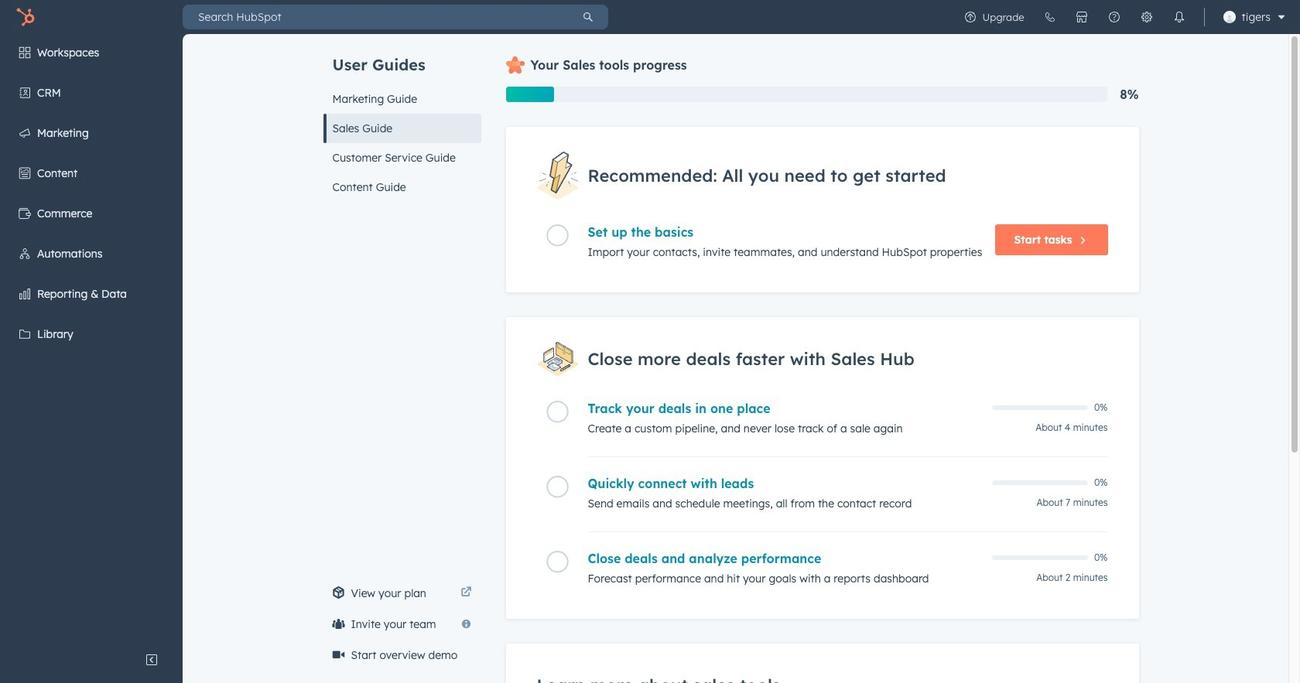 Task type: vqa. For each thing, say whether or not it's contained in the screenshot.
Notifications icon
yes



Task type: locate. For each thing, give the bounding box(es) containing it.
link opens in a new window image
[[461, 584, 472, 603], [461, 587, 472, 599]]

menu
[[954, 0, 1291, 34], [0, 34, 183, 645]]

progress bar
[[506, 87, 554, 102]]

notifications image
[[1173, 11, 1185, 23]]

user guides element
[[323, 34, 481, 202]]

help image
[[1108, 11, 1120, 23]]



Task type: describe. For each thing, give the bounding box(es) containing it.
1 horizontal spatial menu
[[954, 0, 1291, 34]]

Search HubSpot search field
[[183, 5, 568, 29]]

howard n/a image
[[1223, 11, 1236, 23]]

marketplaces image
[[1075, 11, 1088, 23]]

0 horizontal spatial menu
[[0, 34, 183, 645]]

1 link opens in a new window image from the top
[[461, 584, 472, 603]]

2 link opens in a new window image from the top
[[461, 587, 472, 599]]

settings image
[[1140, 11, 1153, 23]]



